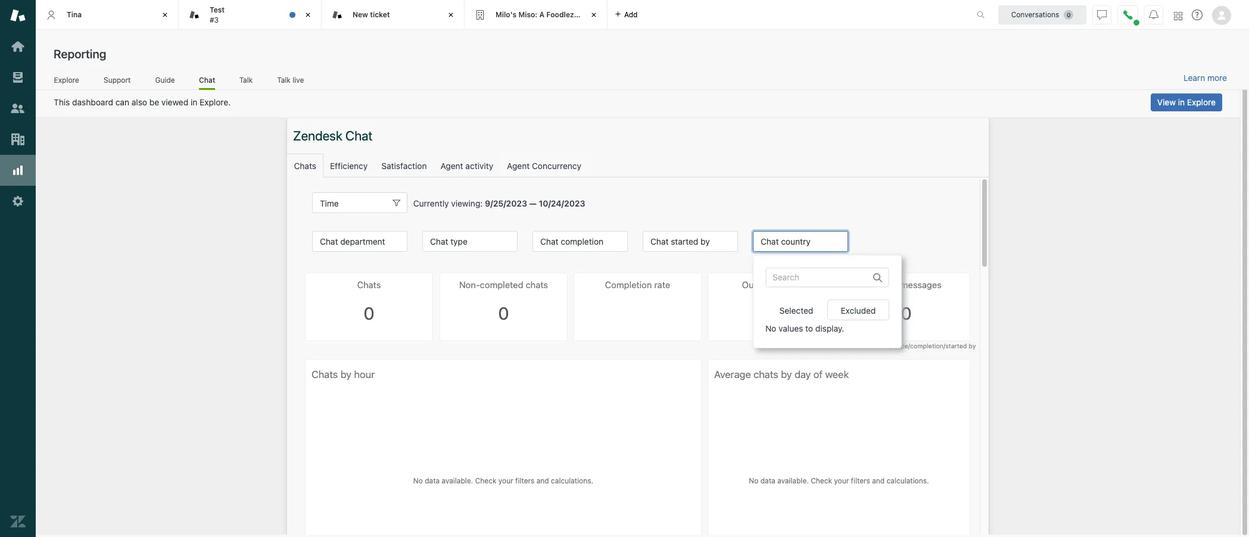 Task type: locate. For each thing, give the bounding box(es) containing it.
0 horizontal spatial close image
[[159, 9, 171, 21]]

2 horizontal spatial close image
[[588, 9, 600, 21]]

close image inside new ticket tab
[[445, 9, 457, 21]]

be
[[149, 97, 159, 107]]

view in explore
[[1158, 97, 1216, 107]]

test #3
[[210, 5, 225, 24]]

close image left the #3
[[159, 9, 171, 21]]

0 horizontal spatial explore
[[54, 75, 79, 84]]

foodlez
[[547, 10, 574, 19]]

explore up this
[[54, 75, 79, 84]]

close image
[[302, 9, 314, 21]]

more
[[1208, 73, 1228, 83]]

new
[[353, 10, 368, 19]]

0 horizontal spatial in
[[191, 97, 197, 107]]

2 talk from the left
[[277, 75, 291, 84]]

add button
[[608, 0, 645, 29]]

reporting image
[[10, 163, 26, 178]]

get started image
[[10, 39, 26, 54]]

explore inside button
[[1188, 97, 1216, 107]]

tab
[[179, 0, 322, 30]]

0 vertical spatial explore
[[54, 75, 79, 84]]

notifications image
[[1150, 10, 1159, 19]]

in right 'viewed'
[[191, 97, 197, 107]]

2 in from the left
[[1179, 97, 1185, 107]]

test
[[210, 5, 225, 14]]

subsidiary
[[576, 10, 614, 19]]

support link
[[103, 75, 131, 88]]

ticket
[[370, 10, 390, 19]]

1 talk from the left
[[239, 75, 253, 84]]

learn more link
[[1184, 73, 1228, 83]]

close image for milo's miso: a foodlez subsidiary
[[588, 9, 600, 21]]

3 close image from the left
[[588, 9, 600, 21]]

talk right chat
[[239, 75, 253, 84]]

close image for tina
[[159, 9, 171, 21]]

0 horizontal spatial talk
[[239, 75, 253, 84]]

a
[[540, 10, 545, 19]]

get help image
[[1193, 10, 1203, 20]]

in right view
[[1179, 97, 1185, 107]]

also
[[132, 97, 147, 107]]

this
[[54, 97, 70, 107]]

close image left the add popup button at top
[[588, 9, 600, 21]]

milo's miso: a foodlez subsidiary
[[496, 10, 614, 19]]

explore
[[54, 75, 79, 84], [1188, 97, 1216, 107]]

tab containing test
[[179, 0, 322, 30]]

live
[[293, 75, 304, 84]]

close image inside tina tab
[[159, 9, 171, 21]]

guide
[[155, 75, 175, 84]]

explore down learn more link
[[1188, 97, 1216, 107]]

close image inside milo's miso: a foodlez subsidiary tab
[[588, 9, 600, 21]]

guide link
[[155, 75, 175, 88]]

1 vertical spatial explore
[[1188, 97, 1216, 107]]

new ticket
[[353, 10, 390, 19]]

1 horizontal spatial explore
[[1188, 97, 1216, 107]]

chat link
[[199, 75, 215, 90]]

talk live
[[277, 75, 304, 84]]

in
[[191, 97, 197, 107], [1179, 97, 1185, 107]]

1 horizontal spatial talk
[[277, 75, 291, 84]]

2 close image from the left
[[445, 9, 457, 21]]

1 horizontal spatial close image
[[445, 9, 457, 21]]

1 close image from the left
[[159, 9, 171, 21]]

1 horizontal spatial in
[[1179, 97, 1185, 107]]

reporting
[[54, 47, 106, 61]]

1 in from the left
[[191, 97, 197, 107]]

milo's miso: a foodlez subsidiary tab
[[465, 0, 614, 30]]

conversations button
[[999, 5, 1087, 24]]

this dashboard can also be viewed in explore.
[[54, 97, 231, 107]]

talk left the live
[[277, 75, 291, 84]]

close image
[[159, 9, 171, 21], [445, 9, 457, 21], [588, 9, 600, 21]]

talk for talk
[[239, 75, 253, 84]]

admin image
[[10, 194, 26, 209]]

close image left milo's
[[445, 9, 457, 21]]

talk live link
[[277, 75, 305, 88]]

talk
[[239, 75, 253, 84], [277, 75, 291, 84]]



Task type: describe. For each thing, give the bounding box(es) containing it.
dashboard
[[72, 97, 113, 107]]

conversations
[[1012, 10, 1060, 19]]

#3
[[210, 15, 219, 24]]

viewed
[[161, 97, 188, 107]]

tabs tab list
[[36, 0, 965, 30]]

close image for new ticket
[[445, 9, 457, 21]]

support
[[104, 75, 131, 84]]

button displays agent's chat status as invisible. image
[[1098, 10, 1107, 19]]

in inside button
[[1179, 97, 1185, 107]]

explore link
[[54, 75, 79, 88]]

customers image
[[10, 101, 26, 116]]

tina
[[67, 10, 82, 19]]

zendesk products image
[[1175, 12, 1183, 20]]

organizations image
[[10, 132, 26, 147]]

add
[[625, 10, 638, 19]]

explore.
[[200, 97, 231, 107]]

view
[[1158, 97, 1176, 107]]

tina tab
[[36, 0, 179, 30]]

views image
[[10, 70, 26, 85]]

talk for talk live
[[277, 75, 291, 84]]

learn
[[1184, 73, 1206, 83]]

chat
[[199, 75, 215, 84]]

miso:
[[519, 10, 538, 19]]

new ticket tab
[[322, 0, 465, 30]]

learn more
[[1184, 73, 1228, 83]]

talk link
[[239, 75, 253, 88]]

zendesk support image
[[10, 8, 26, 23]]

zendesk image
[[10, 514, 26, 530]]

milo's
[[496, 10, 517, 19]]

main element
[[0, 0, 36, 538]]

view in explore button
[[1151, 94, 1223, 111]]

can
[[115, 97, 129, 107]]



Task type: vqa. For each thing, say whether or not it's contained in the screenshot.
Learn more link
yes



